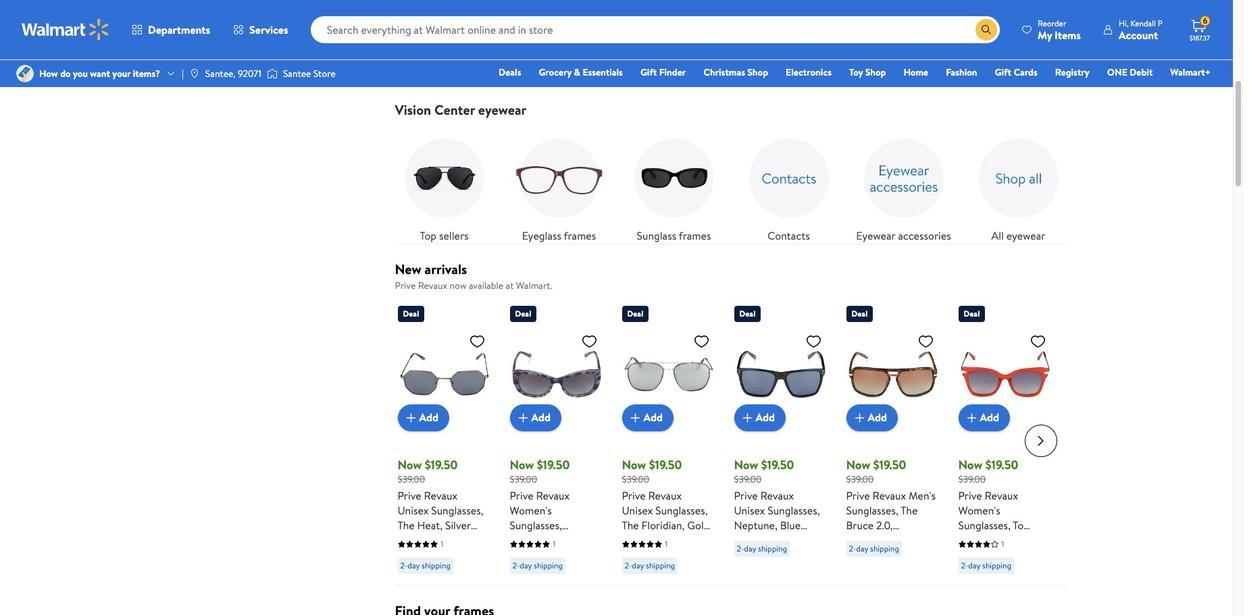 Task type: describe. For each thing, give the bounding box(es) containing it.
fashion
[[946, 66, 977, 79]]

navigator,
[[846, 533, 895, 548]]

lifestyle,
[[510, 533, 552, 548]]

$39.00 for now $19.50 $39.00 prive revaux unisex sunglasses, the floridian, gold, 58-17-140
[[622, 473, 650, 486]]

now for now $19.50 $39.00 prive revaux women's sunglasses, to collins, red, 52-20- 142
[[959, 456, 983, 473]]

now $19.50 $39.00 prive revaux women's sunglasses, to collins, red, 52-20- 142
[[959, 456, 1051, 563]]

5 product group from the left
[[846, 300, 940, 580]]

2- for now $19.50 $39.00 prive revaux women's sunglasses, lifestyle, blue havana, 55-18-140
[[513, 560, 520, 572]]

to
[[1013, 518, 1024, 533]]

women's for now $19.50 $39.00 prive revaux women's sunglasses, to collins, red, 52-20- 142
[[959, 503, 1001, 518]]

havana, for now $19.50 $39.00 prive revaux unisex sunglasses, neptune, blue havana, 56-17-140 2-day shipping
[[734, 533, 771, 548]]

140 for now $19.50 $39.00 prive revaux women's sunglasses, lifestyle, blue havana, 55-18-140
[[579, 548, 595, 563]]

santee
[[283, 67, 311, 80]]

items
[[1055, 27, 1081, 42]]

eyeglass frames link
[[510, 129, 608, 244]]

account
[[1119, 27, 1158, 42]]

17- for now $19.50 $39.00 prive revaux unisex sunglasses, the floridian, gold, 58-17-140
[[638, 533, 650, 548]]

prive revaux women's sunglasses, lifestyle, blue havana, 55-18-140 image
[[510, 327, 603, 421]]

140 inside now $19.50 $39.00 prive revaux unisex sunglasses, the heat, silver grey, 52-22-140
[[456, 533, 473, 548]]

all eyewear
[[992, 228, 1046, 243]]

shipping for now $19.50 $39.00 prive revaux women's sunglasses, to collins, red, 52-20- 142
[[983, 560, 1012, 572]]

fashion link
[[940, 65, 984, 80]]

92071
[[238, 67, 261, 80]]

1 for now $19.50 $39.00 prive revaux unisex sunglasses, the heat, silver grey, 52-22-140
[[441, 539, 444, 550]]

eyewear.
[[504, 16, 540, 30]]

day left "138"
[[856, 543, 868, 555]]

prive for now $19.50 $39.00 prive revaux men's sunglasses, the bruce 2.0, navigator, havana, 60-13-138
[[846, 489, 870, 503]]

now inside new arrivals prive revaux now available at walmart.
[[450, 279, 467, 293]]

walmart+
[[1171, 66, 1211, 79]]

at
[[506, 279, 514, 293]]

prive revaux unisex sunglasses, the floridian, gold, 58-17-140 image
[[622, 327, 715, 421]]

add to favorites list, prive revaux unisex sunglasses, neptune, blue havana, 56-17-140 image
[[806, 333, 822, 350]]

sunglasses, for now $19.50 $39.00 prive revaux unisex sunglasses, the floridian, gold, 58-17-140
[[656, 503, 708, 518]]

our
[[438, 16, 452, 30]]

shop down browse
[[417, 57, 438, 71]]

prive for now $19.50 $39.00 prive revaux women's sunglasses, to collins, red, 52-20- 142
[[959, 489, 982, 503]]

sunglass frames link
[[625, 129, 723, 244]]

deal for now $19.50 $39.00 prive revaux unisex sunglasses, the heat, silver grey, 52-22-140
[[403, 308, 419, 319]]

deals link
[[493, 65, 527, 80]]

grocery
[[539, 66, 572, 79]]

2 product group from the left
[[510, 300, 603, 580]]

today
[[777, 16, 800, 30]]

138
[[876, 548, 892, 563]]

|
[[182, 67, 184, 80]]

2-day shipping for now $19.50 $39.00 prive revaux unisex sunglasses, the floridian, gold, 58-17-140
[[625, 560, 675, 572]]

havana, for now $19.50 $39.00 prive revaux women's sunglasses, lifestyle, blue havana, 55-18-140
[[510, 548, 547, 563]]

2- left 13-
[[849, 543, 856, 555]]

$19.50 for now $19.50 $39.00 prive revaux unisex sunglasses, neptune, blue havana, 56-17-140 2-day shipping
[[761, 456, 794, 473]]

top sellers
[[420, 228, 469, 243]]

add button for now $19.50 $39.00 prive revaux women's sunglasses, lifestyle, blue havana, 55-18-140
[[510, 404, 562, 431]]

add to favorites list, prive revaux unisex sunglasses, the heat, silver grey, 52-22-140 image
[[469, 333, 486, 350]]

gift for gift finder
[[641, 66, 657, 79]]

santee,
[[205, 67, 236, 80]]

want
[[90, 67, 110, 80]]

shipping for now $19.50 $39.00 prive revaux unisex sunglasses, the heat, silver grey, 52-22-140
[[422, 560, 451, 572]]

shop inside toy shop link
[[865, 66, 886, 79]]

for
[[802, 16, 815, 30]]

order today for speedy delivery.
[[750, 16, 882, 30]]

prive revaux unisex sunglasses, neptune, blue havana, 56-17-140 image
[[734, 327, 827, 421]]

frames for sunglass frames
[[679, 228, 711, 243]]

eyeglass frames
[[522, 228, 596, 243]]

shipping for now $19.50 $39.00 prive revaux women's sunglasses, lifestyle, blue havana, 55-18-140
[[534, 560, 563, 572]]

$19.50 for now $19.50 $39.00 prive revaux women's sunglasses, to collins, red, 52-20- 142
[[986, 456, 1019, 473]]

prive for now $19.50 $39.00 prive revaux unisex sunglasses, neptune, blue havana, 56-17-140 2-day shipping
[[734, 489, 758, 503]]

55-
[[549, 548, 565, 563]]

new
[[395, 260, 421, 278]]

grocery & essentials
[[539, 66, 623, 79]]

now down 'today'
[[785, 57, 802, 71]]

add for now $19.50 $39.00 prive revaux women's sunglasses, to collins, red, 52-20- 142
[[980, 410, 999, 425]]

58-
[[622, 533, 638, 548]]

prive revaux men's sunglasses, the bruce 2.0, navigator, havana, 60-13-138 image
[[846, 327, 940, 421]]

add for now $19.50 $39.00 prive revaux unisex sunglasses, the floridian, gold, 58-17-140
[[644, 410, 663, 425]]

52- inside now $19.50 $39.00 prive revaux unisex sunglasses, the heat, silver grey, 52-22-140
[[425, 533, 441, 548]]

sunglasses, for now $19.50 $39.00 prive revaux women's sunglasses, to collins, red, 52-20- 142
[[959, 518, 1011, 533]]

now for now $19.50 $39.00 prive revaux unisex sunglasses, the floridian, gold, 58-17-140
[[622, 456, 646, 473]]

day for now $19.50 $39.00 prive revaux unisex sunglasses, the floridian, gold, 58-17-140
[[632, 560, 644, 572]]

now $19.50 $39.00 prive revaux unisex sunglasses, the heat, silver grey, 52-22-140
[[398, 456, 484, 548]]

shop now for list item containing order today for speedy delivery.
[[762, 57, 802, 71]]

sunglasses, for now $19.50 $39.00 prive revaux men's sunglasses, the bruce 2.0, navigator, havana, 60-13-138
[[846, 503, 899, 518]]

christmas
[[704, 66, 745, 79]]

departments button
[[120, 14, 222, 46]]

deal for now $19.50 $39.00 prive revaux women's sunglasses, to collins, red, 52-20- 142
[[964, 308, 980, 319]]

prive for now $19.50 $39.00 prive revaux unisex sunglasses, the floridian, gold, 58-17-140
[[622, 489, 646, 503]]

toy
[[849, 66, 863, 79]]

sunglass frames
[[637, 228, 711, 243]]

gift cards link
[[989, 65, 1044, 80]]

your
[[112, 67, 131, 80]]

18-
[[565, 548, 579, 563]]

speedy
[[817, 16, 845, 30]]

now for now $19.50 $39.00 prive revaux men's sunglasses, the bruce 2.0, navigator, havana, 60-13-138
[[846, 456, 871, 473]]

floridian,
[[642, 518, 685, 533]]

add button for now $19.50 $39.00 prive revaux women's sunglasses, to collins, red, 52-20- 142
[[959, 404, 1010, 431]]

unisex for now $19.50 $39.00 prive revaux unisex sunglasses, the heat, silver grey, 52-22-140
[[398, 503, 429, 518]]

list containing top sellers
[[387, 118, 1076, 244]]

center
[[434, 101, 475, 119]]

order
[[750, 16, 775, 30]]

top
[[420, 228, 437, 243]]

contacts
[[768, 228, 810, 243]]

grocery & essentials link
[[533, 65, 629, 80]]

new arrivals prive revaux now available at walmart.
[[395, 260, 552, 293]]

60-
[[846, 548, 863, 563]]

red,
[[995, 533, 1016, 548]]

gift finder link
[[634, 65, 692, 80]]

sellers
[[439, 228, 469, 243]]

grey,
[[398, 533, 423, 548]]

1 product group from the left
[[398, 300, 491, 580]]

santee store
[[283, 67, 336, 80]]

gift cards
[[995, 66, 1038, 79]]

you
[[73, 67, 88, 80]]

$39.00 for now $19.50 $39.00 prive revaux unisex sunglasses, the heat, silver grey, 52-22-140
[[398, 473, 425, 486]]

kendall
[[1131, 17, 1156, 29]]

neptune,
[[734, 518, 778, 533]]

13-
[[863, 548, 876, 563]]

of
[[493, 16, 502, 30]]

eyewear
[[856, 228, 896, 243]]

heat,
[[417, 518, 443, 533]]

2- for now $19.50 $39.00 prive revaux women's sunglasses, to collins, red, 52-20- 142
[[961, 560, 969, 572]]

4 product group from the left
[[734, 300, 827, 580]]

add to cart image for now $19.50 $39.00 prive revaux unisex sunglasses, the heat, silver grey, 52-22-140
[[403, 410, 419, 426]]

$19.50 for now $19.50 $39.00 prive revaux women's sunglasses, lifestyle, blue havana, 55-18-140
[[537, 456, 570, 473]]

3 add to cart image from the left
[[740, 410, 756, 426]]

5 add from the left
[[868, 410, 887, 425]]

arrivals
[[425, 260, 467, 278]]

5 add button from the left
[[846, 404, 898, 431]]

santee, 92071
[[205, 67, 261, 80]]

add for now $19.50 $39.00 prive revaux women's sunglasses, lifestyle, blue havana, 55-18-140
[[531, 410, 551, 425]]

5 deal from the left
[[852, 308, 868, 319]]

2-day shipping for now $19.50 $39.00 prive revaux women's sunglasses, to collins, red, 52-20- 142
[[961, 560, 1012, 572]]

day for now $19.50 $39.00 prive revaux women's sunglasses, to collins, red, 52-20- 142
[[969, 560, 981, 572]]

revaux for now $19.50 $39.00 prive revaux unisex sunglasses, the floridian, gold, 58-17-140
[[648, 489, 682, 503]]

sunglasses, for now $19.50 $39.00 prive revaux unisex sunglasses, neptune, blue havana, 56-17-140 2-day shipping
[[768, 503, 820, 518]]

toy shop
[[849, 66, 886, 79]]

 image for how do you want your items?
[[16, 65, 34, 82]]

2-day shipping for now $19.50 $39.00 prive revaux women's sunglasses, lifestyle, blue havana, 55-18-140
[[513, 560, 563, 572]]

registry link
[[1049, 65, 1096, 80]]

prive revaux women's sunglasses, to collins, red, 52-20-142 image
[[959, 327, 1052, 421]]

registry
[[1055, 66, 1090, 79]]

now for now $19.50 $39.00 prive revaux women's sunglasses, lifestyle, blue havana, 55-18-140
[[510, 456, 534, 473]]

prive inside new arrivals prive revaux now available at walmart.
[[395, 279, 416, 293]]

christmas shop
[[704, 66, 768, 79]]

next slide for product carousel list image
[[1025, 425, 1057, 458]]

collins,
[[959, 533, 993, 548]]

day inside now $19.50 $39.00 prive revaux unisex sunglasses, neptune, blue havana, 56-17-140 2-day shipping
[[744, 543, 756, 555]]

the for now $19.50 $39.00 prive revaux unisex sunglasses, the floridian, gold, 58-17-140
[[622, 518, 639, 533]]

blue for now $19.50 $39.00 prive revaux unisex sunglasses, neptune, blue havana, 56-17-140 2-day shipping
[[780, 518, 801, 533]]

gold,
[[687, 518, 713, 533]]

add to cart image for prive revaux men's sunglasses, the bruce 2.0, navigator, havana, 60-13-138
[[852, 410, 868, 426]]

6
[[1203, 15, 1208, 26]]

Search search field
[[311, 16, 1000, 43]]

add to favorites list, prive revaux unisex sunglasses, the floridian, gold, 58-17-140 image
[[694, 333, 710, 350]]

1 for now $19.50 $39.00 prive revaux women's sunglasses, lifestyle, blue havana, 55-18-140
[[553, 539, 556, 550]]

now $19.50 $39.00 prive revaux unisex sunglasses, neptune, blue havana, 56-17-140 2-day shipping
[[734, 456, 820, 555]]

how
[[39, 67, 58, 80]]

my
[[1038, 27, 1052, 42]]

shipping down 2.0, at right
[[870, 543, 899, 555]]

bruce
[[846, 518, 874, 533]]

debit
[[1130, 66, 1153, 79]]



Task type: locate. For each thing, give the bounding box(es) containing it.
0 vertical spatial eyewear
[[478, 101, 527, 119]]

frames
[[564, 228, 596, 243], [679, 228, 711, 243]]

2- for now $19.50 $39.00 prive revaux unisex sunglasses, the heat, silver grey, 52-22-140
[[400, 560, 408, 572]]

services button
[[222, 14, 300, 46]]

now for now $19.50 $39.00 prive revaux unisex sunglasses, the heat, silver grey, 52-22-140
[[398, 456, 422, 473]]

2 horizontal spatial the
[[901, 503, 918, 518]]

2-day shipping down 58-
[[625, 560, 675, 572]]

frames for eyeglass frames
[[564, 228, 596, 243]]

revaux up to
[[985, 489, 1018, 503]]

$19.50 inside now $19.50 $39.00 prive revaux unisex sunglasses, neptune, blue havana, 56-17-140 2-day shipping
[[761, 456, 794, 473]]

3 add button from the left
[[622, 404, 674, 431]]

departments
[[148, 22, 210, 37]]

1 frames from the left
[[564, 228, 596, 243]]

$39.00 up collins,
[[959, 473, 986, 486]]

accessories
[[898, 228, 951, 243]]

revaux for now $19.50 $39.00 prive revaux women's sunglasses, lifestyle, blue havana, 55-18-140
[[536, 489, 570, 503]]

52- right 'red,'
[[1019, 533, 1034, 548]]

havana, inside now $19.50 $39.00 prive revaux unisex sunglasses, neptune, blue havana, 56-17-140 2-day shipping
[[734, 533, 771, 548]]

shipping down floridian,
[[646, 560, 675, 572]]

$19.50 inside now $19.50 $39.00 prive revaux unisex sunglasses, the heat, silver grey, 52-22-140
[[425, 456, 458, 473]]

prive for now $19.50 $39.00 prive revaux women's sunglasses, lifestyle, blue havana, 55-18-140
[[510, 489, 534, 503]]

17- inside now $19.50 $39.00 prive revaux unisex sunglasses, the floridian, gold, 58-17-140
[[638, 533, 650, 548]]

1 list item from the left
[[387, 0, 731, 85]]

prive up bruce
[[846, 489, 870, 503]]

140 right 56-
[[802, 533, 819, 548]]

unisex inside now $19.50 $39.00 prive revaux unisex sunglasses, the heat, silver grey, 52-22-140
[[398, 503, 429, 518]]

5 now from the left
[[846, 456, 871, 473]]

revaux inside now $19.50 $39.00 prive revaux unisex sunglasses, the heat, silver grey, 52-22-140
[[424, 489, 458, 503]]

prive up collins,
[[959, 489, 982, 503]]

4 $19.50 from the left
[[761, 456, 794, 473]]

prive inside now $19.50 $39.00 prive revaux unisex sunglasses, the heat, silver grey, 52-22-140
[[398, 489, 421, 503]]

$39.00 up heat,
[[398, 473, 425, 486]]

1 add from the left
[[419, 410, 439, 425]]

0 horizontal spatial gift
[[641, 66, 657, 79]]

the inside now $19.50 $39.00 prive revaux unisex sunglasses, the heat, silver grey, 52-22-140
[[398, 518, 415, 533]]

$39.00 up bruce
[[846, 473, 874, 486]]

gift finder
[[641, 66, 686, 79]]

now inside now $19.50 $39.00 prive revaux unisex sunglasses, the heat, silver grey, 52-22-140
[[398, 456, 422, 473]]

the inside now $19.50 $39.00 prive revaux unisex sunglasses, the floridian, gold, 58-17-140
[[622, 518, 639, 533]]

havana, inside now $19.50 $39.00 prive revaux women's sunglasses, lifestyle, blue havana, 55-18-140
[[510, 548, 547, 563]]

havana, right 2.0, at right
[[897, 533, 934, 548]]

all
[[992, 228, 1004, 243]]

6 now from the left
[[959, 456, 983, 473]]

$39.00 inside now $19.50 $39.00 prive revaux women's sunglasses, lifestyle, blue havana, 55-18-140
[[510, 473, 537, 486]]

$39.00 inside now $19.50 $39.00 prive revaux men's sunglasses, the bruce 2.0, navigator, havana, 60-13-138
[[846, 473, 874, 486]]

women's for now $19.50 $39.00 prive revaux women's sunglasses, lifestyle, blue havana, 55-18-140
[[510, 503, 552, 518]]

140 for now $19.50 $39.00 prive revaux unisex sunglasses, neptune, blue havana, 56-17-140 2-day shipping
[[802, 533, 819, 548]]

unisex
[[398, 503, 429, 518], [622, 503, 653, 518], [734, 503, 765, 518]]

0 horizontal spatial women's
[[510, 503, 552, 518]]

Walmart Site-Wide search field
[[311, 16, 1000, 43]]

sunglasses, for now $19.50 $39.00 prive revaux women's sunglasses, lifestyle, blue havana, 55-18-140
[[510, 518, 562, 533]]

140
[[456, 533, 473, 548], [650, 533, 667, 548], [802, 533, 819, 548], [579, 548, 595, 563]]

now inside now $19.50 $39.00 prive revaux women's sunglasses, to collins, red, 52-20- 142
[[959, 456, 983, 473]]

add
[[419, 410, 439, 425], [531, 410, 551, 425], [644, 410, 663, 425], [756, 410, 775, 425], [868, 410, 887, 425], [980, 410, 999, 425]]

one debit
[[1107, 66, 1153, 79]]

essentials
[[583, 66, 623, 79]]

women's up lifestyle,
[[510, 503, 552, 518]]

52- right grey,
[[425, 533, 441, 548]]

3 unisex from the left
[[734, 503, 765, 518]]

the for now $19.50 $39.00 prive revaux men's sunglasses, the bruce 2.0, navigator, havana, 60-13-138
[[901, 503, 918, 518]]

$39.00 inside now $19.50 $39.00 prive revaux unisex sunglasses, neptune, blue havana, 56-17-140 2-day shipping
[[734, 473, 762, 486]]

gift
[[641, 66, 657, 79], [995, 66, 1012, 79]]

finder
[[659, 66, 686, 79]]

gift left cards at the top
[[995, 66, 1012, 79]]

prive up heat,
[[398, 489, 421, 503]]

$39.00 for now $19.50 $39.00 prive revaux unisex sunglasses, neptune, blue havana, 56-17-140 2-day shipping
[[734, 473, 762, 486]]

prive revaux unisex sunglasses, the heat, silver grey, 52-22-140 image
[[398, 327, 491, 421]]

revaux
[[418, 279, 447, 293], [424, 489, 458, 503], [536, 489, 570, 503], [648, 489, 682, 503], [761, 489, 794, 503], [873, 489, 906, 503], [985, 489, 1018, 503]]

revaux up neptune,
[[761, 489, 794, 503]]

0 horizontal spatial 17-
[[638, 533, 650, 548]]

17- inside now $19.50 $39.00 prive revaux unisex sunglasses, neptune, blue havana, 56-17-140 2-day shipping
[[789, 533, 802, 548]]

1 horizontal spatial gift
[[995, 66, 1012, 79]]

1 shop now from the left
[[417, 57, 457, 71]]

unisex inside now $19.50 $39.00 prive revaux unisex sunglasses, neptune, blue havana, 56-17-140 2-day shipping
[[734, 503, 765, 518]]

$39.00 for now $19.50 $39.00 prive revaux men's sunglasses, the bruce 2.0, navigator, havana, 60-13-138
[[846, 473, 874, 486]]

1 horizontal spatial add to cart image
[[852, 410, 868, 426]]

now down arrivals
[[450, 279, 467, 293]]

2 horizontal spatial havana,
[[897, 533, 934, 548]]

blue right neptune,
[[780, 518, 801, 533]]

add to favorites list, prive revaux men's sunglasses, the bruce 2.0, navigator, havana, 60-13-138 image
[[918, 333, 934, 350]]

2 list from the top
[[387, 118, 1076, 244]]

4 add from the left
[[756, 410, 775, 425]]

1 17- from the left
[[638, 533, 650, 548]]

1 1 from the left
[[441, 539, 444, 550]]

unisex inside now $19.50 $39.00 prive revaux unisex sunglasses, the floridian, gold, 58-17-140
[[622, 503, 653, 518]]

2 unisex from the left
[[622, 503, 653, 518]]

blue inside now $19.50 $39.00 prive revaux women's sunglasses, lifestyle, blue havana, 55-18-140
[[555, 533, 575, 548]]

the left floridian,
[[622, 518, 639, 533]]

0 horizontal spatial 52-
[[425, 533, 441, 548]]

2- down neptune,
[[737, 543, 744, 555]]

eyewear accessories link
[[854, 129, 953, 244]]

sunglasses, for now $19.50 $39.00 prive revaux unisex sunglasses, the heat, silver grey, 52-22-140
[[431, 503, 484, 518]]

unisex right gold,
[[734, 503, 765, 518]]

$39.00 inside now $19.50 $39.00 prive revaux women's sunglasses, to collins, red, 52-20- 142
[[959, 473, 986, 486]]

 image
[[16, 65, 34, 82], [267, 67, 278, 80]]

prive inside now $19.50 $39.00 prive revaux women's sunglasses, lifestyle, blue havana, 55-18-140
[[510, 489, 534, 503]]

eyewear down "deals" link
[[478, 101, 527, 119]]

gift for gift cards
[[995, 66, 1012, 79]]

havana, left 55-
[[510, 548, 547, 563]]

1 left 18-
[[553, 539, 556, 550]]

shop left electronics on the right
[[762, 57, 783, 71]]

1 add to cart image from the left
[[627, 410, 644, 426]]

now inside now $19.50 $39.00 prive revaux women's sunglasses, lifestyle, blue havana, 55-18-140
[[510, 456, 534, 473]]

eyewear
[[478, 101, 527, 119], [1007, 228, 1046, 243]]

women's up collins,
[[959, 503, 1001, 518]]

eyewear right all
[[1007, 228, 1046, 243]]

2 1 from the left
[[553, 539, 556, 550]]

3 deal from the left
[[627, 308, 643, 319]]

do
[[60, 67, 71, 80]]

0 horizontal spatial shop now
[[417, 57, 457, 71]]

day
[[744, 543, 756, 555], [856, 543, 868, 555], [408, 560, 420, 572], [520, 560, 532, 572], [632, 560, 644, 572], [969, 560, 981, 572]]

2-day shipping down lifestyle,
[[513, 560, 563, 572]]

sunglasses,
[[431, 503, 484, 518], [656, 503, 708, 518], [768, 503, 820, 518], [846, 503, 899, 518], [510, 518, 562, 533], [959, 518, 1011, 533]]

havana, inside now $19.50 $39.00 prive revaux men's sunglasses, the bruce 2.0, navigator, havana, 60-13-138
[[897, 533, 934, 548]]

now inside now $19.50 $39.00 prive revaux unisex sunglasses, neptune, blue havana, 56-17-140 2-day shipping
[[734, 456, 758, 473]]

$39.00 inside now $19.50 $39.00 prive revaux unisex sunglasses, the floridian, gold, 58-17-140
[[622, 473, 650, 486]]

all eyewear link
[[969, 129, 1068, 244]]

cards
[[1014, 66, 1038, 79]]

2 women's from the left
[[959, 503, 1001, 518]]

add to cart image
[[627, 410, 644, 426], [852, 410, 868, 426]]

$187.37
[[1190, 33, 1210, 43]]

6 $187.37
[[1190, 15, 1210, 43]]

shipping down 'red,'
[[983, 560, 1012, 572]]

2 list item from the left
[[731, 0, 1076, 85]]

2 $19.50 from the left
[[537, 456, 570, 473]]

frames right sunglass
[[679, 228, 711, 243]]

2 add from the left
[[531, 410, 551, 425]]

prive inside now $19.50 $39.00 prive revaux men's sunglasses, the bruce 2.0, navigator, havana, 60-13-138
[[846, 489, 870, 503]]

1
[[441, 539, 444, 550], [553, 539, 556, 550], [665, 539, 668, 550], [1002, 539, 1004, 550]]

revaux inside now $19.50 $39.00 prive revaux women's sunglasses, to collins, red, 52-20- 142
[[985, 489, 1018, 503]]

2- down collins,
[[961, 560, 969, 572]]

prive down new
[[395, 279, 416, 293]]

 image right the 92071
[[267, 67, 278, 80]]

$19.50
[[425, 456, 458, 473], [537, 456, 570, 473], [649, 456, 682, 473], [761, 456, 794, 473], [873, 456, 906, 473], [986, 456, 1019, 473]]

add to cart image for now $19.50 $39.00 prive revaux women's sunglasses, to collins, red, 52-20- 142
[[964, 410, 980, 426]]

shipping left 18-
[[534, 560, 563, 572]]

deals
[[499, 66, 521, 79]]

list item containing order today for speedy delivery.
[[731, 0, 1076, 85]]

3 add from the left
[[644, 410, 663, 425]]

1 horizontal spatial  image
[[267, 67, 278, 80]]

blue inside now $19.50 $39.00 prive revaux unisex sunglasses, neptune, blue havana, 56-17-140 2-day shipping
[[780, 518, 801, 533]]

1 for now $19.50 $39.00 prive revaux women's sunglasses, to collins, red, 52-20- 142
[[1002, 539, 1004, 550]]

2- down lifestyle,
[[513, 560, 520, 572]]

52-
[[425, 533, 441, 548], [1019, 533, 1034, 548]]

17- left gold,
[[638, 533, 650, 548]]

1 list from the top
[[387, 0, 1076, 85]]

the left heat,
[[398, 518, 415, 533]]

2-day shipping down collins,
[[961, 560, 1012, 572]]

sunglass
[[637, 228, 676, 243]]

0 horizontal spatial frames
[[564, 228, 596, 243]]

1 now from the left
[[398, 456, 422, 473]]

$39.00 up floridian,
[[622, 473, 650, 486]]

1 horizontal spatial frames
[[679, 228, 711, 243]]

2 deal from the left
[[515, 308, 531, 319]]

revaux down arrivals
[[418, 279, 447, 293]]

the inside now $19.50 $39.00 prive revaux men's sunglasses, the bruce 2.0, navigator, havana, 60-13-138
[[901, 503, 918, 518]]

add to favorites list, prive revaux women's sunglasses, lifestyle, blue havana, 55-18-140 image
[[581, 333, 598, 350]]

4 $39.00 from the left
[[734, 473, 762, 486]]

services
[[249, 22, 288, 37]]

1 $19.50 from the left
[[425, 456, 458, 473]]

1 right collins,
[[1002, 539, 1004, 550]]

now $19.50 $39.00 prive revaux men's sunglasses, the bruce 2.0, navigator, havana, 60-13-138
[[846, 456, 936, 563]]

shipping down neptune,
[[758, 543, 787, 555]]

1 gift from the left
[[641, 66, 657, 79]]

now inside now $19.50 $39.00 prive revaux men's sunglasses, the bruce 2.0, navigator, havana, 60-13-138
[[846, 456, 871, 473]]

hi, kendall p account
[[1119, 17, 1163, 42]]

available
[[469, 279, 504, 293]]

the for now $19.50 $39.00 prive revaux unisex sunglasses, the heat, silver grey, 52-22-140
[[398, 518, 415, 533]]

6 $39.00 from the left
[[959, 473, 986, 486]]

2 $39.00 from the left
[[510, 473, 537, 486]]

reorder my items
[[1038, 17, 1081, 42]]

1 horizontal spatial shop now
[[762, 57, 802, 71]]

revaux for now $19.50 $39.00 prive revaux men's sunglasses, the bruce 2.0, navigator, havana, 60-13-138
[[873, 489, 906, 503]]

browse
[[406, 16, 436, 30]]

1 add button from the left
[[398, 404, 449, 431]]

add button for now $19.50 $39.00 prive revaux unisex sunglasses, the floridian, gold, 58-17-140
[[622, 404, 674, 431]]

2 now from the left
[[510, 456, 534, 473]]

1 add to cart image from the left
[[403, 410, 419, 426]]

140 right heat,
[[456, 533, 473, 548]]

140 for now $19.50 $39.00 prive revaux unisex sunglasses, the floridian, gold, 58-17-140
[[650, 533, 667, 548]]

2- inside now $19.50 $39.00 prive revaux unisex sunglasses, neptune, blue havana, 56-17-140 2-day shipping
[[737, 543, 744, 555]]

unisex for now $19.50 $39.00 prive revaux unisex sunglasses, the floridian, gold, 58-17-140
[[622, 503, 653, 518]]

vision
[[395, 101, 431, 119]]

gift left finder
[[641, 66, 657, 79]]

1 vertical spatial eyewear
[[1007, 228, 1046, 243]]

140 right 58-
[[650, 533, 667, 548]]

2 gift from the left
[[995, 66, 1012, 79]]

140 inside now $19.50 $39.00 prive revaux unisex sunglasses, neptune, blue havana, 56-17-140 2-day shipping
[[802, 533, 819, 548]]

add button for now $19.50 $39.00 prive revaux unisex sunglasses, the heat, silver grey, 52-22-140
[[398, 404, 449, 431]]

140 inside now $19.50 $39.00 prive revaux women's sunglasses, lifestyle, blue havana, 55-18-140
[[579, 548, 595, 563]]

6 add button from the left
[[959, 404, 1010, 431]]

revaux inside now $19.50 $39.00 prive revaux women's sunglasses, lifestyle, blue havana, 55-18-140
[[536, 489, 570, 503]]

2-day shipping down grey,
[[400, 560, 451, 572]]

prive inside now $19.50 $39.00 prive revaux unisex sunglasses, neptune, blue havana, 56-17-140 2-day shipping
[[734, 489, 758, 503]]

toy shop link
[[843, 65, 892, 80]]

list containing browse our selection of eyewear.
[[387, 0, 1076, 85]]

revaux inside now $19.50 $39.00 prive revaux men's sunglasses, the bruce 2.0, navigator, havana, 60-13-138
[[873, 489, 906, 503]]

deal for now $19.50 $39.00 prive revaux unisex sunglasses, the floridian, gold, 58-17-140
[[627, 308, 643, 319]]

1 vertical spatial list
[[387, 118, 1076, 244]]

blue
[[780, 518, 801, 533], [555, 533, 575, 548]]

2 add to cart image from the left
[[515, 410, 531, 426]]

4 deal from the left
[[740, 308, 756, 319]]

revaux for now $19.50 $39.00 prive revaux unisex sunglasses, neptune, blue havana, 56-17-140 2-day shipping
[[761, 489, 794, 503]]

home link
[[898, 65, 935, 80]]

1 horizontal spatial unisex
[[622, 503, 653, 518]]

$39.00 for now $19.50 $39.00 prive revaux women's sunglasses, lifestyle, blue havana, 55-18-140
[[510, 473, 537, 486]]

1 down floridian,
[[665, 539, 668, 550]]

4 now from the left
[[734, 456, 758, 473]]

0 horizontal spatial unisex
[[398, 503, 429, 518]]

2 frames from the left
[[679, 228, 711, 243]]

add to cart image
[[403, 410, 419, 426], [515, 410, 531, 426], [740, 410, 756, 426], [964, 410, 980, 426]]

$19.50 inside now $19.50 $39.00 prive revaux men's sunglasses, the bruce 2.0, navigator, havana, 60-13-138
[[873, 456, 906, 473]]

revaux up 2.0, at right
[[873, 489, 906, 503]]

women's inside now $19.50 $39.00 prive revaux women's sunglasses, to collins, red, 52-20- 142
[[959, 503, 1001, 518]]

blue for now $19.50 $39.00 prive revaux women's sunglasses, lifestyle, blue havana, 55-18-140
[[555, 533, 575, 548]]

browse our selection of eyewear.
[[406, 16, 540, 30]]

blue right lifestyle,
[[555, 533, 575, 548]]

eyewear accessories
[[856, 228, 951, 243]]

52- inside now $19.50 $39.00 prive revaux women's sunglasses, to collins, red, 52-20- 142
[[1019, 533, 1034, 548]]

22-
[[441, 533, 456, 548]]

delivery.
[[848, 16, 882, 30]]

0 vertical spatial list
[[387, 0, 1076, 85]]

0 horizontal spatial eyewear
[[478, 101, 527, 119]]

top sellers link
[[395, 129, 494, 244]]

revaux up floridian,
[[648, 489, 682, 503]]

shop inside christmas shop link
[[748, 66, 768, 79]]

add to cart image for now $19.50 $39.00 prive revaux women's sunglasses, lifestyle, blue havana, 55-18-140
[[515, 410, 531, 426]]

unisex for now $19.50 $39.00 prive revaux unisex sunglasses, neptune, blue havana, 56-17-140 2-day shipping
[[734, 503, 765, 518]]

 image left how
[[16, 65, 34, 82]]

3 now from the left
[[622, 456, 646, 473]]

add for now $19.50 $39.00 prive revaux unisex sunglasses, the heat, silver grey, 52-22-140
[[419, 410, 439, 425]]

6 deal from the left
[[964, 308, 980, 319]]

1 horizontal spatial eyewear
[[1007, 228, 1046, 243]]

list item
[[387, 0, 731, 85], [731, 0, 1076, 85]]

0 horizontal spatial add to cart image
[[627, 410, 644, 426]]

1 $39.00 from the left
[[398, 473, 425, 486]]

6 add from the left
[[980, 410, 999, 425]]

list item containing browse our selection of eyewear.
[[387, 0, 731, 85]]

$19.50 inside now $19.50 $39.00 prive revaux women's sunglasses, to collins, red, 52-20- 142
[[986, 456, 1019, 473]]

sunglasses, inside now $19.50 $39.00 prive revaux unisex sunglasses, the floridian, gold, 58-17-140
[[656, 503, 708, 518]]

vision center eyewear
[[395, 101, 527, 119]]

2.0,
[[876, 518, 893, 533]]

5 $39.00 from the left
[[846, 473, 874, 486]]

4 add to cart image from the left
[[964, 410, 980, 426]]

$39.00 up lifestyle,
[[510, 473, 537, 486]]

walmart image
[[22, 19, 109, 41]]

2 52- from the left
[[1019, 533, 1034, 548]]

contacts link
[[740, 129, 838, 244]]

$39.00 up neptune,
[[734, 473, 762, 486]]

revaux up lifestyle,
[[536, 489, 570, 503]]

eyeglass
[[522, 228, 562, 243]]

1 horizontal spatial women's
[[959, 503, 1001, 518]]

prive up floridian,
[[622, 489, 646, 503]]

6 product group from the left
[[959, 300, 1052, 580]]

sunglasses, inside now $19.50 $39.00 prive revaux men's sunglasses, the bruce 2.0, navigator, havana, 60-13-138
[[846, 503, 899, 518]]

day down 58-
[[632, 560, 644, 572]]

day down collins,
[[969, 560, 981, 572]]

sunglasses, inside now $19.50 $39.00 prive revaux unisex sunglasses, neptune, blue havana, 56-17-140 2-day shipping
[[768, 503, 820, 518]]

women's inside now $19.50 $39.00 prive revaux women's sunglasses, lifestyle, blue havana, 55-18-140
[[510, 503, 552, 518]]

deal for now $19.50 $39.00 prive revaux women's sunglasses, lifestyle, blue havana, 55-18-140
[[515, 308, 531, 319]]

1 52- from the left
[[425, 533, 441, 548]]

shipping for now $19.50 $39.00 prive revaux unisex sunglasses, the floridian, gold, 58-17-140
[[646, 560, 675, 572]]

$19.50 for now $19.50 $39.00 prive revaux men's sunglasses, the bruce 2.0, navigator, havana, 60-13-138
[[873, 456, 906, 473]]

items?
[[133, 67, 160, 80]]

prive up lifestyle,
[[510, 489, 534, 503]]

day down grey,
[[408, 560, 420, 572]]

day for now $19.50 $39.00 prive revaux women's sunglasses, lifestyle, blue havana, 55-18-140
[[520, 560, 532, 572]]

 image
[[189, 68, 200, 79]]

17- for now $19.50 $39.00 prive revaux unisex sunglasses, neptune, blue havana, 56-17-140 2-day shipping
[[789, 533, 802, 548]]

 image for santee store
[[267, 67, 278, 80]]

0 horizontal spatial blue
[[555, 533, 575, 548]]

one debit link
[[1101, 65, 1159, 80]]

shop now for list item containing browse our selection of eyewear.
[[417, 57, 457, 71]]

1 horizontal spatial havana,
[[734, 533, 771, 548]]

revaux inside now $19.50 $39.00 prive revaux unisex sunglasses, the floridian, gold, 58-17-140
[[648, 489, 682, 503]]

3 $19.50 from the left
[[649, 456, 682, 473]]

add to favorites list, prive revaux women's sunglasses, to collins, red, 52-20-142 image
[[1030, 333, 1046, 350]]

p
[[1158, 17, 1163, 29]]

17- right neptune,
[[789, 533, 802, 548]]

sunglasses, inside now $19.50 $39.00 prive revaux unisex sunglasses, the heat, silver grey, 52-22-140
[[431, 503, 484, 518]]

shop now down our
[[417, 57, 457, 71]]

$39.00 for now $19.50 $39.00 prive revaux women's sunglasses, to collins, red, 52-20- 142
[[959, 473, 986, 486]]

prive up neptune,
[[734, 489, 758, 503]]

electronics link
[[780, 65, 838, 80]]

sunglasses, inside now $19.50 $39.00 prive revaux women's sunglasses, lifestyle, blue havana, 55-18-140
[[510, 518, 562, 533]]

now $19.50 $39.00 prive revaux women's sunglasses, lifestyle, blue havana, 55-18-140
[[510, 456, 595, 563]]

2 17- from the left
[[789, 533, 802, 548]]

2 shop now from the left
[[762, 57, 802, 71]]

revaux up heat,
[[424, 489, 458, 503]]

how do you want your items?
[[39, 67, 160, 80]]

frames right eyeglass
[[564, 228, 596, 243]]

shop right christmas
[[748, 66, 768, 79]]

1 women's from the left
[[510, 503, 552, 518]]

140 inside now $19.50 $39.00 prive revaux unisex sunglasses, the floridian, gold, 58-17-140
[[650, 533, 667, 548]]

2 horizontal spatial unisex
[[734, 503, 765, 518]]

shipping inside now $19.50 $39.00 prive revaux unisex sunglasses, neptune, blue havana, 56-17-140 2-day shipping
[[758, 543, 787, 555]]

women's
[[510, 503, 552, 518], [959, 503, 1001, 518]]

1 deal from the left
[[403, 308, 419, 319]]

2 add button from the left
[[510, 404, 562, 431]]

1 for now $19.50 $39.00 prive revaux unisex sunglasses, the floridian, gold, 58-17-140
[[665, 539, 668, 550]]

0 horizontal spatial  image
[[16, 65, 34, 82]]

revaux for now $19.50 $39.00 prive revaux women's sunglasses, to collins, red, 52-20- 142
[[985, 489, 1018, 503]]

now inside now $19.50 $39.00 prive revaux unisex sunglasses, the floridian, gold, 58-17-140
[[622, 456, 646, 473]]

0 horizontal spatial havana,
[[510, 548, 547, 563]]

$19.50 inside now $19.50 $39.00 prive revaux women's sunglasses, lifestyle, blue havana, 55-18-140
[[537, 456, 570, 473]]

2 add to cart image from the left
[[852, 410, 868, 426]]

shop right "toy"
[[865, 66, 886, 79]]

1 horizontal spatial 52-
[[1019, 533, 1034, 548]]

17-
[[638, 533, 650, 548], [789, 533, 802, 548]]

prive for now $19.50 $39.00 prive revaux unisex sunglasses, the heat, silver grey, 52-22-140
[[398, 489, 421, 503]]

0 horizontal spatial the
[[398, 518, 415, 533]]

1 unisex from the left
[[398, 503, 429, 518]]

1 horizontal spatial 17-
[[789, 533, 802, 548]]

5 $19.50 from the left
[[873, 456, 906, 473]]

3 1 from the left
[[665, 539, 668, 550]]

havana, left 56-
[[734, 533, 771, 548]]

sunglasses, inside now $19.50 $39.00 prive revaux women's sunglasses, to collins, red, 52-20- 142
[[959, 518, 1011, 533]]

unisex up 58-
[[622, 503, 653, 518]]

6 $19.50 from the left
[[986, 456, 1019, 473]]

list
[[387, 0, 1076, 85], [387, 118, 1076, 244]]

the right 2.0, at right
[[901, 503, 918, 518]]

4 add button from the left
[[734, 404, 786, 431]]

day down neptune,
[[744, 543, 756, 555]]

shop now down 'today'
[[762, 57, 802, 71]]

search icon image
[[981, 24, 992, 35]]

product group
[[398, 300, 491, 580], [510, 300, 603, 580], [622, 300, 715, 580], [734, 300, 827, 580], [846, 300, 940, 580], [959, 300, 1052, 580]]

shop now
[[417, 57, 457, 71], [762, 57, 802, 71]]

unisex up grey,
[[398, 503, 429, 518]]

3 product group from the left
[[622, 300, 715, 580]]

2- down grey,
[[400, 560, 408, 572]]

prive inside now $19.50 $39.00 prive revaux women's sunglasses, to collins, red, 52-20- 142
[[959, 489, 982, 503]]

now for now $19.50 $39.00 prive revaux unisex sunglasses, neptune, blue havana, 56-17-140 2-day shipping
[[734, 456, 758, 473]]

now
[[440, 57, 457, 71], [785, 57, 802, 71], [450, 279, 467, 293]]

now down our
[[440, 57, 457, 71]]

havana,
[[734, 533, 771, 548], [897, 533, 934, 548], [510, 548, 547, 563]]

add to cart image for prive revaux unisex sunglasses, the floridian, gold, 58-17-140
[[627, 410, 644, 426]]

$19.50 for now $19.50 $39.00 prive revaux unisex sunglasses, the floridian, gold, 58-17-140
[[649, 456, 682, 473]]

prive inside now $19.50 $39.00 prive revaux unisex sunglasses, the floridian, gold, 58-17-140
[[622, 489, 646, 503]]

1 horizontal spatial blue
[[780, 518, 801, 533]]

reorder
[[1038, 17, 1067, 29]]

1 down heat,
[[441, 539, 444, 550]]

2- down 58-
[[625, 560, 632, 572]]

revaux for now $19.50 $39.00 prive revaux unisex sunglasses, the heat, silver grey, 52-22-140
[[424, 489, 458, 503]]

1 horizontal spatial the
[[622, 518, 639, 533]]

revaux inside now $19.50 $39.00 prive revaux unisex sunglasses, neptune, blue havana, 56-17-140 2-day shipping
[[761, 489, 794, 503]]

$19.50 for now $19.50 $39.00 prive revaux unisex sunglasses, the heat, silver grey, 52-22-140
[[425, 456, 458, 473]]

revaux inside new arrivals prive revaux now available at walmart.
[[418, 279, 447, 293]]

home
[[904, 66, 929, 79]]

140 right 55-
[[579, 548, 595, 563]]

day down lifestyle,
[[520, 560, 532, 572]]

christmas shop link
[[698, 65, 774, 80]]

2-day shipping down 2.0, at right
[[849, 543, 899, 555]]

3 $39.00 from the left
[[622, 473, 650, 486]]

2-day shipping for now $19.50 $39.00 prive revaux unisex sunglasses, the heat, silver grey, 52-22-140
[[400, 560, 451, 572]]

$39.00 inside now $19.50 $39.00 prive revaux unisex sunglasses, the heat, silver grey, 52-22-140
[[398, 473, 425, 486]]

2- for now $19.50 $39.00 prive revaux unisex sunglasses, the floridian, gold, 58-17-140
[[625, 560, 632, 572]]

day for now $19.50 $39.00 prive revaux unisex sunglasses, the heat, silver grey, 52-22-140
[[408, 560, 420, 572]]

shipping down 22-
[[422, 560, 451, 572]]

$19.50 inside now $19.50 $39.00 prive revaux unisex sunglasses, the floridian, gold, 58-17-140
[[649, 456, 682, 473]]

&
[[574, 66, 580, 79]]

4 1 from the left
[[1002, 539, 1004, 550]]

shop
[[417, 57, 438, 71], [762, 57, 783, 71], [748, 66, 768, 79], [865, 66, 886, 79]]



Task type: vqa. For each thing, say whether or not it's contained in the screenshot.
Now $19.50 $39.00 Prive Revaux Unisex Sunglasses, The Heat, Silver Grey, 52-22-140's 2-day shipping
yes



